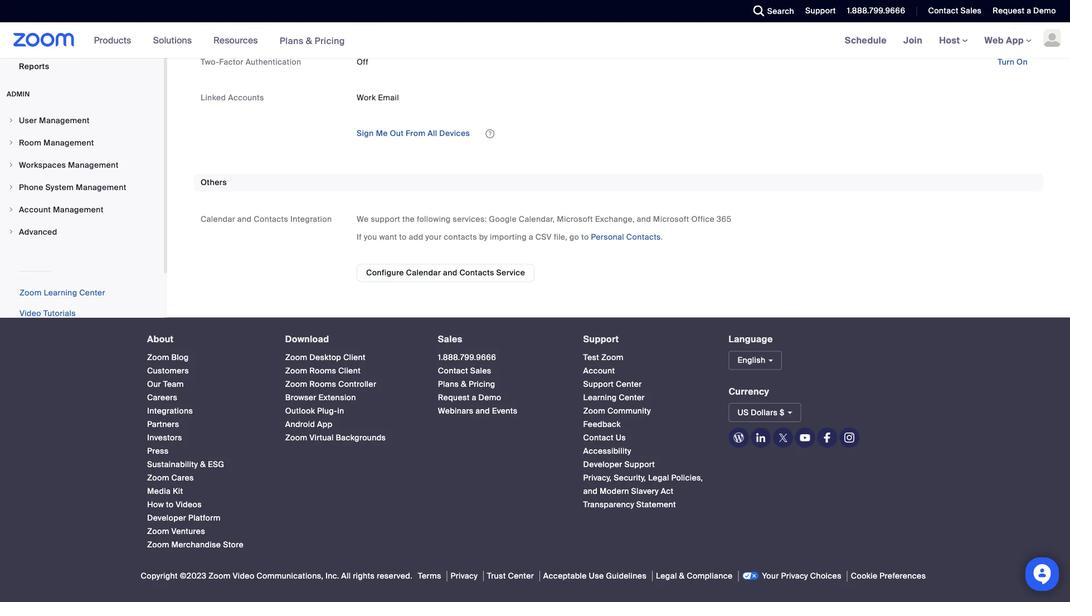 Task type: vqa. For each thing, say whether or not it's contained in the screenshot.
Copyright ©2023 Zoom Video Communications, Inc. All rights reserved. Terms
yes



Task type: locate. For each thing, give the bounding box(es) containing it.
1 horizontal spatial app
[[1007, 34, 1025, 46]]

1.888.799.9666 button up schedule
[[839, 0, 909, 22]]

terms
[[418, 571, 442, 582]]

0 vertical spatial sales
[[961, 6, 982, 16]]

support
[[806, 6, 836, 16], [584, 334, 619, 345], [584, 379, 614, 390], [625, 460, 655, 470]]

outlook plug-in link
[[285, 406, 344, 417]]

1 horizontal spatial account
[[584, 366, 615, 376]]

advanced menu item
[[0, 222, 164, 243]]

2 horizontal spatial contacts
[[627, 232, 661, 243]]

and
[[238, 215, 252, 225], [637, 215, 652, 225], [443, 268, 458, 278], [476, 406, 490, 417], [584, 487, 598, 497]]

1 horizontal spatial to
[[399, 232, 407, 243]]

zoom logo image
[[13, 33, 75, 47]]

currency
[[729, 386, 770, 398]]

0 vertical spatial plans
[[280, 35, 304, 46]]

2 vertical spatial sales
[[471, 366, 492, 376]]

sign me out from all devices
[[357, 129, 470, 139]]

to right the go
[[582, 232, 589, 243]]

1 horizontal spatial pricing
[[469, 379, 496, 390]]

0 vertical spatial video
[[20, 309, 41, 319]]

account link
[[584, 366, 615, 376]]

0 horizontal spatial developer
[[147, 513, 186, 524]]

1 horizontal spatial 1.888.799.9666
[[848, 6, 906, 16]]

legal right "guidelines"
[[656, 571, 677, 582]]

0 vertical spatial app
[[1007, 34, 1025, 46]]

365
[[717, 215, 732, 225]]

support up the test zoom link
[[584, 334, 619, 345]]

authentication
[[246, 57, 301, 67]]

1 vertical spatial demo
[[479, 393, 502, 403]]

contacts down 'exchange,'
[[627, 232, 661, 243]]

contact down feedback button
[[584, 433, 614, 443]]

to inside zoom blog customers our team careers integrations partners investors press sustainability & esg zoom cares media kit how to videos developer platform zoom ventures zoom merchandise store
[[166, 500, 174, 510]]

video down store
[[233, 571, 255, 582]]

privacy,
[[584, 473, 612, 483]]

1 vertical spatial a
[[529, 232, 534, 243]]

customers link
[[147, 366, 189, 376]]

2 horizontal spatial contact
[[929, 6, 959, 16]]

1 horizontal spatial demo
[[1034, 6, 1057, 16]]

by
[[479, 232, 488, 243]]

resources
[[214, 34, 258, 46]]

a left the csv
[[529, 232, 534, 243]]

partners link
[[147, 420, 179, 430]]

app down edit
[[1007, 34, 1025, 46]]

0 horizontal spatial pricing
[[315, 35, 345, 46]]

all right inc.
[[341, 571, 351, 582]]

1 horizontal spatial calendar
[[406, 268, 441, 278]]

a up webinars and events link
[[472, 393, 477, 403]]

support link
[[798, 0, 839, 22], [806, 6, 836, 16], [584, 334, 619, 345]]

0 vertical spatial contacts
[[254, 215, 289, 225]]

2 horizontal spatial to
[[582, 232, 589, 243]]

0 horizontal spatial to
[[166, 500, 174, 510]]

1 vertical spatial 1.888.799.9666
[[438, 353, 497, 363]]

legal up act
[[649, 473, 670, 483]]

1.888.799.9666 for 1.888.799.9666 contact sales plans & pricing request a demo webinars and events
[[438, 353, 497, 363]]

and inside configure calendar and contacts service button
[[443, 268, 458, 278]]

zoom
[[20, 288, 42, 299], [147, 353, 169, 363], [285, 353, 308, 363], [602, 353, 624, 363], [285, 366, 308, 376], [285, 379, 308, 390], [584, 406, 606, 417], [285, 433, 308, 443], [147, 473, 169, 483], [147, 527, 169, 537], [147, 540, 169, 550], [209, 571, 231, 582]]

2 horizontal spatial sales
[[961, 6, 982, 16]]

password
[[230, 21, 267, 32]]

0 vertical spatial learning
[[44, 288, 77, 299]]

0 vertical spatial all
[[428, 129, 438, 139]]

right image for room
[[8, 140, 15, 147]]

demo
[[1034, 6, 1057, 16], [479, 393, 502, 403]]

2 vertical spatial a
[[472, 393, 477, 403]]

plans up authentication
[[280, 35, 304, 46]]

plans
[[280, 35, 304, 46], [438, 379, 459, 390]]

pricing inside 1.888.799.9666 contact sales plans & pricing request a demo webinars and events
[[469, 379, 496, 390]]

rooms down the desktop
[[310, 366, 337, 376]]

inc.
[[326, 571, 339, 582]]

to left add
[[399, 232, 407, 243]]

account down the test zoom link
[[584, 366, 615, 376]]

microsoft up .
[[654, 215, 690, 225]]

developer down how to videos link
[[147, 513, 186, 524]]

controller
[[339, 379, 377, 390]]

1 vertical spatial rooms
[[310, 379, 337, 390]]

& inside 1.888.799.9666 contact sales plans & pricing request a demo webinars and events
[[461, 379, 467, 390]]

2 rooms from the top
[[310, 379, 337, 390]]

services:
[[453, 215, 487, 225]]

in
[[338, 406, 344, 417]]

meetings navigation
[[837, 22, 1071, 59]]

pricing
[[315, 35, 345, 46], [469, 379, 496, 390]]

1 vertical spatial sales
[[438, 334, 463, 345]]

privacy left trust
[[451, 571, 478, 582]]

accounts
[[228, 93, 264, 103]]

0 vertical spatial pricing
[[315, 35, 345, 46]]

&
[[306, 35, 313, 46], [461, 379, 467, 390], [200, 460, 206, 470], [679, 571, 685, 582]]

sales up 'host' 'dropdown button'
[[961, 6, 982, 16]]

4 right image from the top
[[8, 207, 15, 214]]

3 right image from the top
[[8, 185, 15, 191]]

0 vertical spatial account
[[19, 205, 51, 215]]

advanced
[[19, 227, 57, 238]]

admin menu menu
[[0, 111, 164, 244]]

right image inside room management menu item
[[8, 140, 15, 147]]

how
[[147, 500, 164, 510]]

devices
[[440, 129, 470, 139]]

1 horizontal spatial developer
[[584, 460, 623, 470]]

download
[[285, 334, 329, 345]]

linked accounts
[[201, 93, 264, 103]]

request up edit
[[994, 6, 1025, 16]]

management down room management menu item
[[68, 160, 119, 171]]

0 vertical spatial request
[[994, 6, 1025, 16]]

to
[[399, 232, 407, 243], [582, 232, 589, 243], [166, 500, 174, 510]]

0 horizontal spatial account
[[19, 205, 51, 215]]

1 vertical spatial calendar
[[406, 268, 441, 278]]

account inside test zoom account support center learning center zoom community feedback contact us accessibility developer support privacy, security, legal policies, and modern slavery act transparency statement
[[584, 366, 615, 376]]

request up webinars
[[438, 393, 470, 403]]

us
[[738, 408, 749, 418]]

0 horizontal spatial plans
[[280, 35, 304, 46]]

two-
[[201, 57, 219, 67]]

management down phone system management menu item
[[53, 205, 104, 215]]

1.888.799.9666 inside button
[[848, 6, 906, 16]]

right image left account management
[[8, 207, 15, 214]]

calendar down the others
[[201, 215, 235, 225]]

right image inside workspaces management menu item
[[8, 162, 15, 169]]

1 horizontal spatial contact
[[584, 433, 614, 443]]

account inside menu item
[[19, 205, 51, 215]]

investors link
[[147, 433, 182, 443]]

0 horizontal spatial all
[[341, 571, 351, 582]]

user management menu item
[[0, 111, 164, 132]]

0 vertical spatial rooms
[[310, 366, 337, 376]]

demo up profile picture
[[1034, 6, 1057, 16]]

1 horizontal spatial contacts
[[460, 268, 495, 278]]

acceptable
[[544, 571, 587, 582]]

contact
[[929, 6, 959, 16], [438, 366, 469, 376], [584, 433, 614, 443]]

banner
[[0, 22, 1071, 59]]

all inside button
[[428, 129, 438, 139]]

english
[[738, 355, 766, 366]]

1 vertical spatial pricing
[[469, 379, 496, 390]]

terms link
[[415, 571, 445, 582]]

management up room management
[[39, 116, 90, 126]]

1.888.799.9666 up schedule link
[[848, 6, 906, 16]]

right image inside account management menu item
[[8, 207, 15, 214]]

1 vertical spatial developer
[[147, 513, 186, 524]]

web
[[985, 34, 1004, 46]]

0 horizontal spatial 1.888.799.9666
[[438, 353, 497, 363]]

1.888.799.9666 for 1.888.799.9666
[[848, 6, 906, 16]]

privacy right your
[[782, 571, 809, 582]]

contacts left integration
[[254, 215, 289, 225]]

test
[[584, 353, 600, 363]]

developer down accessibility link
[[584, 460, 623, 470]]

phone system management menu item
[[0, 177, 164, 199]]

right image left 'phone'
[[8, 185, 15, 191]]

1.888.799.9666 down sales link
[[438, 353, 497, 363]]

calendar and contacts integration
[[201, 215, 332, 225]]

learning up tutorials
[[44, 288, 77, 299]]

1 vertical spatial client
[[339, 366, 361, 376]]

0 horizontal spatial app
[[317, 420, 333, 430]]

following
[[417, 215, 451, 225]]

management for account management
[[53, 205, 104, 215]]

learning center link
[[584, 393, 645, 403]]

.
[[661, 232, 663, 243]]

1 right image from the top
[[8, 140, 15, 147]]

2 horizontal spatial a
[[1027, 6, 1032, 16]]

0 vertical spatial developer
[[584, 460, 623, 470]]

settings link
[[0, 9, 164, 31]]

management up workspaces management
[[44, 138, 94, 148]]

account up advanced
[[19, 205, 51, 215]]

platform
[[188, 513, 221, 524]]

0 vertical spatial calendar
[[201, 215, 235, 225]]

act
[[661, 487, 674, 497]]

learning
[[44, 288, 77, 299], [584, 393, 617, 403]]

0 horizontal spatial privacy
[[451, 571, 478, 582]]

learning down the support center link
[[584, 393, 617, 403]]

0 vertical spatial a
[[1027, 6, 1032, 16]]

plans up webinars
[[438, 379, 459, 390]]

on
[[1017, 57, 1028, 67]]

1 horizontal spatial sales
[[471, 366, 492, 376]]

integrations
[[147, 406, 193, 417]]

settings
[[19, 15, 51, 25]]

to down media kit link
[[166, 500, 174, 510]]

sign me out from all devices application
[[348, 125, 1037, 143]]

1.888.799.9666
[[848, 6, 906, 16], [438, 353, 497, 363]]

2 right image from the top
[[8, 162, 15, 169]]

sign
[[357, 129, 374, 139]]

webinars and events link
[[438, 406, 518, 417]]

request a demo link up edit
[[994, 6, 1057, 16]]

contact up 'host' at the right top of page
[[929, 6, 959, 16]]

right image left "room"
[[8, 140, 15, 147]]

admin
[[7, 90, 30, 99]]

app inside zoom desktop client zoom rooms client zoom rooms controller browser extension outlook plug-in android app zoom virtual backgrounds
[[317, 420, 333, 430]]

press
[[147, 446, 169, 457]]

a up edit
[[1027, 6, 1032, 16]]

1 horizontal spatial plans
[[438, 379, 459, 390]]

schedule
[[845, 34, 887, 46]]

1 horizontal spatial video
[[233, 571, 255, 582]]

request a demo link
[[985, 0, 1071, 22], [994, 6, 1057, 16], [438, 393, 502, 403]]

support center link
[[584, 379, 642, 390]]

right image left workspaces
[[8, 162, 15, 169]]

contact down 1.888.799.9666 "link"
[[438, 366, 469, 376]]

sales inside 1.888.799.9666 contact sales plans & pricing request a demo webinars and events
[[471, 366, 492, 376]]

and inside 1.888.799.9666 contact sales plans & pricing request a demo webinars and events
[[476, 406, 490, 417]]

& inside product information navigation
[[306, 35, 313, 46]]

sales down 1.888.799.9666 "link"
[[471, 366, 492, 376]]

0 horizontal spatial contact
[[438, 366, 469, 376]]

developer platform link
[[147, 513, 221, 524]]

1 horizontal spatial microsoft
[[654, 215, 690, 225]]

support up security,
[[625, 460, 655, 470]]

turn
[[998, 57, 1015, 67]]

1 vertical spatial contact
[[438, 366, 469, 376]]

1 horizontal spatial privacy
[[782, 571, 809, 582]]

preferences
[[880, 571, 927, 582]]

sales up 1.888.799.9666 "link"
[[438, 334, 463, 345]]

legal
[[649, 473, 670, 483], [656, 571, 677, 582]]

all right from
[[428, 129, 438, 139]]

1 horizontal spatial a
[[529, 232, 534, 243]]

demo up webinars and events link
[[479, 393, 502, 403]]

0 horizontal spatial demo
[[479, 393, 502, 403]]

2 vertical spatial contacts
[[460, 268, 495, 278]]

language
[[729, 334, 773, 345]]

right image left advanced
[[8, 229, 15, 236]]

contacts left service
[[460, 268, 495, 278]]

security,
[[614, 473, 647, 483]]

our
[[147, 379, 161, 390]]

learn more about signing out from all devices image
[[485, 130, 496, 138]]

video left tutorials
[[20, 309, 41, 319]]

0 vertical spatial contact
[[929, 6, 959, 16]]

1 vertical spatial request
[[438, 393, 470, 403]]

microsoft up the go
[[557, 215, 593, 225]]

1 vertical spatial learning
[[584, 393, 617, 403]]

rooms
[[310, 366, 337, 376], [310, 379, 337, 390]]

0 horizontal spatial microsoft
[[557, 215, 593, 225]]

1 vertical spatial app
[[317, 420, 333, 430]]

trust center
[[487, 571, 534, 582]]

1 horizontal spatial learning
[[584, 393, 617, 403]]

0 horizontal spatial a
[[472, 393, 477, 403]]

turn on button
[[990, 53, 1037, 71]]

2 vertical spatial contact
[[584, 433, 614, 443]]

join
[[904, 34, 923, 46]]

you
[[364, 232, 377, 243]]

legal & compliance link
[[652, 571, 737, 582]]

management
[[39, 116, 90, 126], [44, 138, 94, 148], [68, 160, 119, 171], [76, 183, 126, 193], [53, 205, 104, 215]]

1 vertical spatial plans
[[438, 379, 459, 390]]

app down plug-
[[317, 420, 333, 430]]

personal menu menu
[[0, 0, 164, 79]]

zoom rooms client link
[[285, 366, 361, 376]]

account management
[[19, 205, 104, 215]]

copyright
[[141, 571, 178, 582]]

1 horizontal spatial all
[[428, 129, 438, 139]]

right image
[[8, 140, 15, 147], [8, 162, 15, 169], [8, 185, 15, 191], [8, 207, 15, 214], [8, 229, 15, 236]]

integration
[[291, 215, 332, 225]]

1 vertical spatial legal
[[656, 571, 677, 582]]

video
[[20, 309, 41, 319], [233, 571, 255, 582]]

1.888.799.9666 inside 1.888.799.9666 contact sales plans & pricing request a demo webinars and events
[[438, 353, 497, 363]]

configure calendar and contacts service button
[[357, 264, 535, 282]]

calendar down add
[[406, 268, 441, 278]]

0 vertical spatial 1.888.799.9666
[[848, 6, 906, 16]]

workspaces management menu item
[[0, 155, 164, 176]]

choices
[[811, 571, 842, 582]]

5 right image from the top
[[8, 229, 15, 236]]

pricing inside product information navigation
[[315, 35, 345, 46]]

1 vertical spatial account
[[584, 366, 615, 376]]

0 vertical spatial legal
[[649, 473, 670, 483]]

others
[[201, 178, 227, 188]]

privacy, security, legal policies, and modern slavery act transparency statement link
[[584, 473, 704, 510]]

0 horizontal spatial request
[[438, 393, 470, 403]]

right image inside phone system management menu item
[[8, 185, 15, 191]]

0 horizontal spatial calendar
[[201, 215, 235, 225]]

request a demo link up webinars and events link
[[438, 393, 502, 403]]

rooms down zoom rooms client link
[[310, 379, 337, 390]]



Task type: describe. For each thing, give the bounding box(es) containing it.
0 vertical spatial client
[[344, 353, 366, 363]]

off
[[357, 57, 369, 67]]

sustainability
[[147, 460, 198, 470]]

right image for workspaces
[[8, 162, 15, 169]]

me
[[376, 129, 388, 139]]

1 privacy from the left
[[451, 571, 478, 582]]

desktop
[[310, 353, 341, 363]]

management for user management
[[39, 116, 90, 126]]

acceptable use guidelines
[[544, 571, 647, 582]]

merchandise
[[171, 540, 221, 550]]

room management menu item
[[0, 133, 164, 154]]

2 privacy from the left
[[782, 571, 809, 582]]

policies,
[[672, 473, 704, 483]]

feedback button
[[584, 420, 621, 430]]

right image
[[8, 118, 15, 125]]

calendar inside configure calendar and contacts service button
[[406, 268, 441, 278]]

host
[[940, 34, 963, 46]]

zoom community link
[[584, 406, 651, 417]]

office
[[692, 215, 715, 225]]

a inside 1.888.799.9666 contact sales plans & pricing request a demo webinars and events
[[472, 393, 477, 403]]

contacts
[[444, 232, 477, 243]]

0 horizontal spatial learning
[[44, 288, 77, 299]]

developer inside test zoom account support center learning center zoom community feedback contact us accessibility developer support privacy, security, legal policies, and modern slavery act transparency statement
[[584, 460, 623, 470]]

web app button
[[985, 34, 1032, 46]]

right image for phone
[[8, 185, 15, 191]]

user management
[[19, 116, 90, 126]]

profile picture image
[[1044, 29, 1062, 47]]

factor
[[219, 57, 244, 67]]

1.888.799.9666 button up schedule link
[[848, 6, 906, 16]]

account management menu item
[[0, 200, 164, 221]]

privacy link
[[447, 571, 481, 582]]

browser extension link
[[285, 393, 356, 403]]

tutorials
[[43, 309, 76, 319]]

if you want to add your contacts by importing a csv file, go to personal contacts .
[[357, 232, 663, 243]]

copyright ©2023 zoom video communications, inc. all rights reserved. terms
[[141, 571, 442, 582]]

product information navigation
[[86, 22, 354, 59]]

us
[[616, 433, 626, 443]]

scheduler link
[[0, 32, 164, 55]]

0 horizontal spatial sales
[[438, 334, 463, 345]]

management for workspaces management
[[68, 160, 119, 171]]

2 microsoft from the left
[[654, 215, 690, 225]]

right image inside advanced menu item
[[8, 229, 15, 236]]

support down 'account' link
[[584, 379, 614, 390]]

products button
[[94, 22, 136, 58]]

0 horizontal spatial contacts
[[254, 215, 289, 225]]

right image for account
[[8, 207, 15, 214]]

email
[[378, 93, 399, 103]]

1 vertical spatial video
[[233, 571, 255, 582]]

english button
[[729, 351, 783, 370]]

demo inside 1.888.799.9666 contact sales plans & pricing request a demo webinars and events
[[479, 393, 502, 403]]

zoom ventures link
[[147, 527, 205, 537]]

1 vertical spatial contacts
[[627, 232, 661, 243]]

google
[[489, 215, 517, 225]]

contacts inside button
[[460, 268, 495, 278]]

1 rooms from the top
[[310, 366, 337, 376]]

accessibility link
[[584, 446, 632, 457]]

add
[[409, 232, 424, 243]]

1 vertical spatial all
[[341, 571, 351, 582]]

developer inside zoom blog customers our team careers integrations partners investors press sustainability & esg zoom cares media kit how to videos developer platform zoom ventures zoom merchandise store
[[147, 513, 186, 524]]

configure
[[366, 268, 404, 278]]

management for room management
[[44, 138, 94, 148]]

work email
[[357, 93, 399, 103]]

your
[[763, 571, 780, 582]]

contact sales
[[929, 6, 982, 16]]

personal contacts link
[[591, 232, 661, 243]]

feedback
[[584, 420, 621, 430]]

zoom learning center
[[20, 288, 105, 299]]

sign-
[[201, 21, 221, 32]]

system
[[45, 183, 74, 193]]

rights
[[353, 571, 375, 582]]

zoom desktop client link
[[285, 353, 366, 363]]

plans inside 1.888.799.9666 contact sales plans & pricing request a demo webinars and events
[[438, 379, 459, 390]]

1.888.799.9666 contact sales plans & pricing request a demo webinars and events
[[438, 353, 518, 417]]

virtual
[[310, 433, 334, 443]]

solutions
[[153, 34, 192, 46]]

contact inside 1.888.799.9666 contact sales plans & pricing request a demo webinars and events
[[438, 366, 469, 376]]

accessibility
[[584, 446, 632, 457]]

we
[[357, 215, 369, 225]]

trust
[[487, 571, 506, 582]]

banner containing products
[[0, 22, 1071, 59]]

1 microsoft from the left
[[557, 215, 593, 225]]

videos
[[176, 500, 202, 510]]

zoom blog customers our team careers integrations partners investors press sustainability & esg zoom cares media kit how to videos developer platform zoom ventures zoom merchandise store
[[147, 353, 244, 550]]

trust center link
[[483, 571, 538, 582]]

1 horizontal spatial request
[[994, 6, 1025, 16]]

android app link
[[285, 420, 333, 430]]

and inside test zoom account support center learning center zoom community feedback contact us accessibility developer support privacy, security, legal policies, and modern slavery act transparency statement
[[584, 487, 598, 497]]

legal inside test zoom account support center learning center zoom community feedback contact us accessibility developer support privacy, security, legal policies, and modern slavery act transparency statement
[[649, 473, 670, 483]]

plans inside product information navigation
[[280, 35, 304, 46]]

management down workspaces management menu item at top
[[76, 183, 126, 193]]

acceptable use guidelines link
[[540, 571, 650, 582]]

learning inside test zoom account support center learning center zoom community feedback contact us accessibility developer support privacy, security, legal policies, and modern slavery act transparency statement
[[584, 393, 617, 403]]

request a demo link up web app "dropdown button"
[[985, 0, 1071, 22]]

two-factor authentication
[[201, 57, 301, 67]]

reserved.
[[377, 571, 413, 582]]

press link
[[147, 446, 169, 457]]

contact inside test zoom account support center learning center zoom community feedback contact us accessibility developer support privacy, security, legal policies, and modern slavery act transparency statement
[[584, 433, 614, 443]]

0 vertical spatial demo
[[1034, 6, 1057, 16]]

esg
[[208, 460, 225, 470]]

& inside zoom blog customers our team careers integrations partners investors press sustainability & esg zoom cares media kit how to videos developer platform zoom ventures zoom merchandise store
[[200, 460, 206, 470]]

user
[[19, 116, 37, 126]]

schedule link
[[837, 22, 896, 58]]

use
[[589, 571, 604, 582]]

plans & pricing
[[280, 35, 345, 46]]

community
[[608, 406, 651, 417]]

personal
[[591, 232, 625, 243]]

zoom rooms controller link
[[285, 379, 377, 390]]

zoom desktop client zoom rooms client zoom rooms controller browser extension outlook plug-in android app zoom virtual backgrounds
[[285, 353, 386, 443]]

partners
[[147, 420, 179, 430]]

©2023
[[180, 571, 207, 582]]

service
[[497, 268, 526, 278]]

support right 'search' at the top right of the page
[[806, 6, 836, 16]]

room management
[[19, 138, 94, 148]]

app inside meetings navigation
[[1007, 34, 1025, 46]]

room
[[19, 138, 41, 148]]

0 horizontal spatial video
[[20, 309, 41, 319]]

request inside 1.888.799.9666 contact sales plans & pricing request a demo webinars and events
[[438, 393, 470, 403]]

if
[[357, 232, 362, 243]]

browser
[[285, 393, 317, 403]]

file,
[[554, 232, 568, 243]]

about link
[[147, 334, 174, 345]]

team
[[163, 379, 184, 390]]

search
[[768, 6, 795, 16]]

the
[[403, 215, 415, 225]]

store
[[223, 540, 244, 550]]

phone system management
[[19, 183, 126, 193]]

test zoom account support center learning center zoom community feedback contact us accessibility developer support privacy, security, legal policies, and modern slavery act transparency statement
[[584, 353, 704, 510]]

video tutorials link
[[20, 309, 76, 319]]



